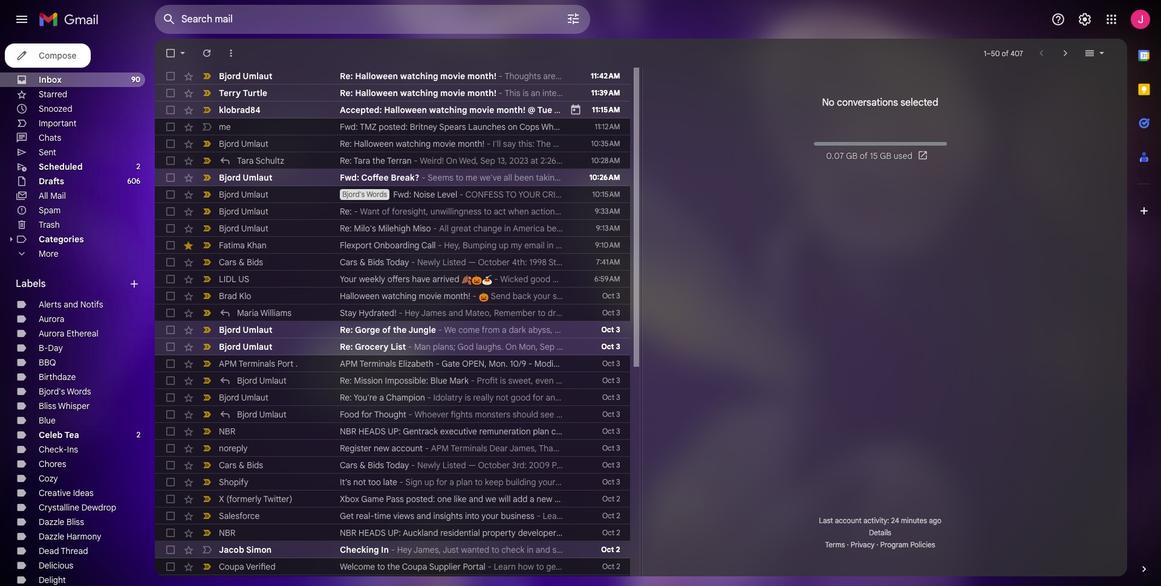 Task type: vqa. For each thing, say whether or not it's contained in the screenshot.
further
no



Task type: describe. For each thing, give the bounding box(es) containing it.
2 gate from the left
[[570, 359, 589, 370]]

scheduled
[[39, 161, 83, 172]]

last
[[819, 516, 833, 526]]

your
[[340, 274, 357, 285]]

9:13 am
[[596, 224, 620, 233]]

calendar event image
[[569, 104, 582, 116]]

labels heading
[[16, 278, 128, 290]]

- up fwd: tmz posted: britney spears launches on cops who did welfare check af...
[[499, 88, 503, 99]]

mail
[[50, 191, 66, 201]]

policies
[[910, 541, 935, 550]]

thought
[[374, 409, 406, 420]]

- down champion
[[408, 409, 412, 420]]

cars & bids today - for 7:41 am
[[340, 257, 417, 268]]

20 row from the top
[[155, 389, 630, 406]]

creative ideas link
[[39, 488, 94, 499]]

apm for apm terminals elizabeth - gate open, mon. 10/9 - modified gate hours
[[340, 359, 358, 370]]

dead
[[39, 546, 59, 557]]

- right jungle
[[438, 325, 442, 336]]

10 row from the top
[[155, 220, 630, 237]]

& down fatima khan
[[239, 257, 245, 268]]

row containing fatima khan
[[155, 237, 630, 254]]

drafts link
[[39, 176, 64, 187]]

aurora for aurora link
[[39, 314, 64, 325]]

re: milo's milehigh miso -
[[340, 223, 439, 234]]

on
[[508, 122, 518, 132]]

important mainly because you often read messages with this label., sent only to me switch
[[201, 239, 213, 252]]

- down halloween watching movie month!
[[396, 308, 405, 319]]

🍂 image
[[462, 275, 472, 285]]

hours
[[591, 359, 614, 370]]

all mail
[[39, 191, 66, 201]]

.
[[296, 359, 298, 370]]

2 maria from the left
[[1031, 308, 1052, 319]]

terms
[[825, 541, 845, 550]]

nbr down get
[[340, 528, 356, 539]]

dazzle for dazzle harmony
[[39, 532, 64, 542]]

birthdaze link
[[39, 372, 76, 383]]

nbr up jacob
[[219, 528, 235, 539]]

& down flexport
[[360, 257, 366, 268]]

9 row from the top
[[155, 203, 630, 220]]

cozy
[[39, 474, 58, 484]]

all
[[39, 191, 48, 201]]

row containing salesforce
[[155, 508, 630, 525]]

offers
[[387, 274, 410, 285]]

x
[[219, 494, 224, 505]]

10 re: from the top
[[340, 393, 352, 403]]

delight
[[39, 575, 66, 586]]

re: halloween watching movie month! - for turtle
[[340, 88, 505, 99]]

oct 2 for checking in -
[[601, 546, 620, 555]]

cozy link
[[39, 474, 58, 484]]

more image
[[225, 47, 237, 59]]

1 gate from the left
[[442, 359, 460, 370]]

cars & bids for oct 3
[[219, 460, 263, 471]]

heads for auckland
[[358, 528, 386, 539]]

21 row from the top
[[155, 406, 630, 423]]

1 vertical spatial 🎃 image
[[479, 292, 489, 302]]

- up noise
[[422, 172, 426, 183]]

modified
[[535, 359, 568, 370]]

1 important mainly because you often read messages with this label., sent to my address switch from the top
[[201, 206, 213, 218]]

row containing maria williams
[[155, 305, 1052, 322]]

row containing brad klo
[[155, 288, 630, 305]]

britney
[[410, 122, 437, 132]]

account inside last account activity: 24 minutes ago details terms · privacy · program policies
[[835, 516, 862, 526]]

tara inside cell
[[237, 155, 254, 166]]

cars & bids today - for oct 3
[[340, 460, 417, 471]]

row containing lidl us
[[155, 271, 630, 288]]

snoozed
[[39, 103, 72, 114]]

register new account -
[[340, 443, 431, 454]]

fwd: tmz posted: britney spears launches on cops who did welfare check af... link
[[340, 121, 648, 133]]

10:26 am
[[589, 173, 620, 182]]

tmz
[[360, 122, 377, 132]]

10:35 am
[[591, 139, 620, 148]]

of for 407
[[1002, 49, 1009, 58]]

oct 2 for welcome to the coupa supplier portal -
[[602, 562, 620, 572]]

row containing klobrad84
[[155, 102, 820, 119]]

re: halloween watching movie month! - for umlaut
[[340, 71, 505, 82]]

port
[[277, 359, 293, 370]]

@
[[528, 105, 536, 116]]

nbr heads up: auckland residential property developer placed in receivership link
[[340, 527, 643, 539]]

day
[[48, 343, 63, 354]]

- up developer
[[537, 511, 541, 522]]

1 important according to google magic., sent only to me switch from the top
[[201, 256, 213, 269]]

2 vertical spatial and
[[417, 511, 431, 522]]

grocery
[[355, 342, 389, 353]]

row containing terry turtle
[[155, 85, 630, 102]]

more
[[39, 249, 58, 259]]

refresh image
[[201, 47, 213, 59]]

- right late
[[399, 477, 403, 488]]

8 re: from the top
[[340, 342, 353, 353]]

words for bjord's words fwd: noise level -
[[366, 190, 387, 199]]

fatima
[[219, 240, 245, 251]]

row containing tara schultz
[[155, 152, 630, 169]]

- down launches
[[487, 138, 491, 149]]

jacob simon
[[219, 545, 272, 556]]

weekly
[[359, 274, 385, 285]]

2 for nbr
[[616, 529, 620, 538]]

auckland
[[403, 528, 438, 539]]

af...
[[633, 122, 648, 132]]

2 important mainly because it was sent directly to you., sent only to me switch from the top
[[201, 375, 213, 387]]

oct inside accepted: halloween watching movie month! @ tue oct 31, 2023 5pm - 6pm (cdt) (james.peterson1902@gmail.com) link
[[554, 105, 569, 116]]

up: for auckland
[[388, 528, 401, 539]]

6pm
[[633, 105, 651, 116]]

- down gentrack
[[425, 443, 429, 454]]

- right champion
[[427, 393, 431, 403]]

row containing coupa verified
[[155, 559, 630, 576]]

labels navigation
[[0, 39, 155, 587]]

- down 🍂 "icon"
[[470, 291, 479, 302]]

& up shopify
[[239, 460, 245, 471]]

22 row from the top
[[155, 423, 650, 440]]

us
[[238, 274, 249, 285]]

no conversations selected
[[822, 97, 938, 109]]

khan
[[247, 240, 267, 251]]

best regards, maria
[[975, 308, 1052, 319]]

williams
[[260, 308, 292, 319]]

important mainly because it was sent directly to you., sent to my address switch
[[201, 324, 213, 336]]

crystalline
[[39, 503, 79, 513]]

re: gorge of the jungle -
[[340, 325, 444, 336]]

onboarding
[[374, 240, 419, 251]]

2 for salesforce
[[616, 512, 620, 521]]

1
[[984, 49, 987, 58]]

alerts and notifs
[[39, 299, 103, 310]]

terry
[[219, 88, 241, 99]]

cars up your
[[340, 257, 358, 268]]

nbr heads up: gentrack executive remuneration plan criticised by shareholders
[[340, 426, 650, 437]]

food for thought -
[[340, 409, 415, 420]]

24 row from the top
[[155, 457, 630, 474]]

mission
[[354, 376, 383, 386]]

noreply
[[219, 443, 248, 454]]

spears
[[439, 122, 466, 132]]

5pm
[[607, 105, 625, 116]]

bbq link
[[39, 357, 56, 368]]

today for 7:41 am
[[386, 257, 409, 268]]

blue inside labels navigation
[[39, 415, 56, 426]]

16 row from the top
[[155, 322, 630, 339]]

maria williams
[[237, 308, 292, 319]]

row containing x (formerly twitter)
[[155, 491, 630, 508]]

labels
[[16, 278, 46, 290]]

turtle
[[243, 88, 267, 99]]

minutes
[[901, 516, 927, 526]]

cars up it's
[[340, 460, 358, 471]]

compose button
[[5, 44, 91, 68]]

get real-time views and insights into your business -
[[340, 511, 543, 522]]

bliss whisper link
[[39, 401, 90, 412]]

activity:
[[864, 516, 889, 526]]

gentrack
[[403, 426, 438, 437]]

advanced search options image
[[561, 7, 585, 31]]

apm terminals elizabeth - gate open, mon. 10/9 - modified gate hours
[[340, 359, 614, 370]]

2 for coupa verified
[[616, 562, 620, 572]]

check
[[607, 122, 631, 132]]

fwd: for fwd: coffee break? -
[[340, 172, 359, 183]]

1 vertical spatial the
[[393, 325, 407, 336]]

of for the
[[382, 325, 391, 336]]

ago
[[929, 516, 942, 526]]

developer
[[518, 528, 556, 539]]

categories link
[[39, 234, 84, 245]]

1 vertical spatial posted:
[[406, 494, 435, 505]]

follow link to manage storage image
[[917, 150, 929, 162]]

placed
[[559, 528, 585, 539]]

ins
[[67, 445, 78, 455]]

b-day link
[[39, 343, 63, 354]]

call
[[421, 240, 436, 251]]

aurora for aurora ethereal
[[39, 328, 64, 339]]

fwd: tmz posted: britney spears launches on cops who did welfare check af...
[[340, 122, 648, 132]]

check-ins link
[[39, 445, 78, 455]]

- up fwd: tmz posted: britney spears launches on cops who did welfare check af... link
[[499, 71, 503, 82]]

thread
[[61, 546, 88, 557]]

2 for x (formerly twitter)
[[616, 495, 620, 504]]

launches
[[468, 122, 506, 132]]

7 important according to google magic., sent only to me switch from the top
[[201, 477, 213, 489]]

28 row from the top
[[155, 525, 643, 542]]

(cdt)
[[653, 105, 678, 116]]



Task type: locate. For each thing, give the bounding box(es) containing it.
row containing apm terminals port .
[[155, 356, 630, 373]]

the for coupa
[[387, 562, 400, 573]]

2023
[[585, 105, 605, 116]]

1 vertical spatial a
[[530, 494, 535, 505]]

1 vertical spatial re: halloween watching movie month! -
[[340, 88, 505, 99]]

1 tara from the left
[[237, 155, 254, 166]]

11:12 am
[[595, 122, 620, 131]]

dazzle down crystalline
[[39, 517, 64, 528]]

- right level
[[459, 189, 463, 200]]

13 row from the top
[[155, 271, 630, 288]]

- right 'elizabeth'
[[436, 359, 440, 370]]

we
[[486, 494, 496, 505]]

important mainly because it was sent directly to you., sent only to me switch
[[201, 223, 213, 235], [201, 375, 213, 387], [201, 392, 213, 404]]

1 vertical spatial up:
[[388, 528, 401, 539]]

level
[[437, 189, 457, 200]]

17 row from the top
[[155, 339, 630, 356]]

2 heads from the top
[[358, 528, 386, 539]]

coupa
[[219, 562, 244, 573], [402, 562, 427, 573]]

0 vertical spatial aurora
[[39, 314, 64, 325]]

bids up weekly
[[368, 257, 384, 268]]

up: up in
[[388, 528, 401, 539]]

apm left port
[[219, 359, 237, 370]]

2 cars & bids from the top
[[219, 460, 263, 471]]

nbr up noreply
[[219, 426, 235, 437]]

cars down noreply
[[219, 460, 237, 471]]

- right miso
[[433, 223, 437, 234]]

2 today from the top
[[386, 460, 409, 471]]

2 apm from the left
[[340, 359, 358, 370]]

oct 2
[[602, 495, 620, 504], [602, 512, 620, 521], [602, 529, 620, 538], [601, 546, 620, 555], [602, 562, 620, 572]]

- right 🍂 "icon"
[[492, 274, 500, 285]]

14 row from the top
[[155, 288, 630, 305]]

0 vertical spatial cars & bids
[[219, 257, 263, 268]]

gb right 0.07
[[846, 151, 858, 161]]

tara schultz
[[237, 155, 284, 166]]

1 today from the top
[[386, 257, 409, 268]]

0 vertical spatial account
[[392, 443, 423, 454]]

account right last
[[835, 516, 862, 526]]

3 important mainly because it was sent directly to you., sent only to me switch from the top
[[201, 392, 213, 404]]

late
[[383, 477, 397, 488]]

1 cars & bids today - from the top
[[340, 257, 417, 268]]

welcome to the coupa supplier portal -
[[340, 562, 494, 573]]

1 horizontal spatial account
[[835, 516, 862, 526]]

2 dazzle from the top
[[39, 532, 64, 542]]

0 horizontal spatial apm
[[219, 359, 237, 370]]

criticised
[[551, 426, 587, 437]]

fwd: left tmz
[[340, 122, 358, 132]]

terminals down 're: grocery list -'
[[360, 359, 396, 370]]

tara schultz cell
[[219, 155, 340, 167]]

fwd: coffee break? -
[[340, 172, 428, 183]]

bjord's for bjord's words fwd: noise level -
[[342, 190, 365, 199]]

terminals for elizabeth
[[360, 359, 396, 370]]

today down the onboarding
[[386, 257, 409, 268]]

0 vertical spatial new
[[374, 443, 389, 454]]

aurora down alerts at the left
[[39, 314, 64, 325]]

cars & bids up shopify
[[219, 460, 263, 471]]

xbox game pass posted: one like and we will add a new game link
[[340, 494, 576, 506]]

of
[[1002, 49, 1009, 58], [860, 151, 868, 161], [382, 325, 391, 336]]

15 row from the top
[[155, 305, 1052, 322]]

bjord's up re: -
[[342, 190, 365, 199]]

bids up too
[[368, 460, 384, 471]]

1 horizontal spatial bjord's
[[342, 190, 365, 199]]

the up coffee
[[372, 155, 385, 166]]

heads inside "link"
[[358, 426, 386, 437]]

words inside labels navigation
[[67, 386, 91, 397]]

2 vertical spatial re: halloween watching movie month! -
[[340, 138, 493, 149]]

celeb
[[39, 430, 63, 441]]

of left 15
[[860, 151, 868, 161]]

1 horizontal spatial words
[[366, 190, 387, 199]]

last account activity: 24 minutes ago details terms · privacy · program policies
[[819, 516, 942, 550]]

cars & bids today -
[[340, 257, 417, 268], [340, 460, 417, 471]]

0 vertical spatial a
[[379, 393, 384, 403]]

maria right regards,
[[1031, 308, 1052, 319]]

oct
[[554, 105, 569, 116], [602, 292, 614, 301], [602, 308, 614, 318], [601, 325, 614, 334], [601, 342, 614, 351], [602, 359, 614, 368], [602, 376, 614, 385], [602, 393, 614, 402], [602, 410, 614, 419], [602, 427, 614, 436], [602, 444, 614, 453], [602, 461, 614, 470], [602, 478, 614, 487], [602, 495, 615, 504], [602, 512, 615, 521], [602, 529, 615, 538], [601, 546, 614, 555], [602, 562, 615, 572]]

blue inside row
[[430, 376, 447, 386]]

0.07 gb of 15 gb used
[[826, 151, 913, 161]]

- up have
[[411, 257, 415, 268]]

3 row from the top
[[155, 102, 820, 119]]

3 re: from the top
[[340, 138, 352, 149]]

bliss whisper
[[39, 401, 90, 412]]

- up milo's
[[354, 206, 358, 217]]

4 re: from the top
[[340, 155, 352, 166]]

will
[[499, 494, 511, 505]]

10/9
[[510, 359, 526, 370]]

0 vertical spatial posted:
[[379, 122, 408, 132]]

& up not
[[360, 460, 366, 471]]

today
[[386, 257, 409, 268], [386, 460, 409, 471]]

- right 10/9
[[528, 359, 532, 370]]

supplier
[[429, 562, 461, 573]]

nbr inside "link"
[[340, 426, 356, 437]]

today for oct 3
[[386, 460, 409, 471]]

stay hydrated!
[[340, 308, 396, 319]]

0 horizontal spatial tara
[[237, 155, 254, 166]]

drafts
[[39, 176, 64, 187]]

24
[[891, 516, 899, 526]]

2 re: halloween watching movie month! - from the top
[[340, 88, 505, 99]]

oct 2 for get real-time views and insights into your business -
[[602, 512, 620, 521]]

1 vertical spatial cars & bids today -
[[340, 460, 417, 471]]

1 horizontal spatial coupa
[[402, 562, 427, 573]]

1 heads from the top
[[358, 426, 386, 437]]

2 terminals from the left
[[360, 359, 396, 370]]

🎃 image
[[472, 275, 482, 285], [479, 292, 489, 302]]

gb right 15
[[880, 151, 892, 161]]

None search field
[[155, 5, 590, 34]]

&
[[239, 257, 245, 268], [360, 257, 366, 268], [239, 460, 245, 471], [360, 460, 366, 471]]

row containing jacob simon
[[155, 542, 630, 559]]

4 important according to google magic., sent to my address switch from the top
[[201, 307, 213, 319]]

8 row from the top
[[155, 186, 630, 203]]

1 · from the left
[[847, 541, 849, 550]]

0 vertical spatial up:
[[388, 426, 401, 437]]

1 vertical spatial heads
[[358, 528, 386, 539]]

2 cars & bids today - from the top
[[340, 460, 417, 471]]

a inside 'xbox game pass posted: one like and we will add a new game' link
[[530, 494, 535, 505]]

1 vertical spatial dazzle
[[39, 532, 64, 542]]

2 vertical spatial the
[[387, 562, 400, 573]]

1 horizontal spatial terminals
[[360, 359, 396, 370]]

movie
[[440, 71, 465, 82], [440, 88, 465, 99], [469, 105, 494, 116], [433, 138, 456, 149], [419, 291, 442, 302]]

up: down thought
[[388, 426, 401, 437]]

1 apm from the left
[[219, 359, 237, 370]]

0 horizontal spatial gb
[[846, 151, 858, 161]]

important according to google magic., sent to my address switch for oct 3
[[201, 290, 213, 302]]

bids up shopify
[[247, 460, 263, 471]]

bjord's down birthdaze link
[[39, 386, 65, 397]]

10:15 am
[[592, 190, 620, 199]]

9 re: from the top
[[340, 376, 352, 386]]

1 vertical spatial of
[[860, 151, 868, 161]]

cars up lidl
[[219, 257, 237, 268]]

0 horizontal spatial a
[[379, 393, 384, 403]]

by
[[589, 426, 598, 437]]

up: inside "link"
[[388, 426, 401, 437]]

1 horizontal spatial gb
[[880, 151, 892, 161]]

inbox
[[39, 74, 62, 85]]

0 horizontal spatial terminals
[[239, 359, 275, 370]]

coupa left 'supplier'
[[402, 562, 427, 573]]

harmony
[[67, 532, 101, 542]]

1 vertical spatial words
[[67, 386, 91, 397]]

heads for gentrack
[[358, 426, 386, 437]]

- right call on the top
[[438, 240, 442, 251]]

1 aurora from the top
[[39, 314, 64, 325]]

0 vertical spatial and
[[64, 299, 78, 310]]

1 horizontal spatial and
[[417, 511, 431, 522]]

1 vertical spatial cars & bids
[[219, 460, 263, 471]]

0 horizontal spatial of
[[382, 325, 391, 336]]

4 row from the top
[[155, 119, 648, 135]]

18 row from the top
[[155, 356, 630, 373]]

1 vertical spatial today
[[386, 460, 409, 471]]

2 horizontal spatial and
[[469, 494, 483, 505]]

words up 'whisper'
[[67, 386, 91, 397]]

0 horizontal spatial maria
[[237, 308, 259, 319]]

food
[[340, 409, 359, 420]]

terran
[[387, 155, 412, 166]]

1 gb from the left
[[846, 151, 858, 161]]

- down register new account -
[[411, 460, 415, 471]]

1 vertical spatial important mainly because you often read messages with this label., sent to my address switch
[[201, 341, 213, 353]]

check-
[[39, 445, 67, 455]]

no
[[822, 97, 835, 109]]

- inside accepted: halloween watching movie month! @ tue oct 31, 2023 5pm - 6pm (cdt) (james.peterson1902@gmail.com) link
[[627, 105, 631, 116]]

31,
[[572, 105, 582, 116]]

main menu image
[[15, 12, 29, 27]]

- right terran
[[414, 155, 418, 166]]

regards,
[[997, 308, 1029, 319]]

row
[[155, 68, 630, 85], [155, 85, 630, 102], [155, 102, 820, 119], [155, 119, 648, 135], [155, 135, 630, 152], [155, 152, 630, 169], [155, 169, 630, 186], [155, 186, 630, 203], [155, 203, 630, 220], [155, 220, 630, 237], [155, 237, 630, 254], [155, 254, 630, 271], [155, 271, 630, 288], [155, 288, 630, 305], [155, 305, 1052, 322], [155, 322, 630, 339], [155, 339, 630, 356], [155, 356, 630, 373], [155, 373, 630, 389], [155, 389, 630, 406], [155, 406, 630, 423], [155, 423, 650, 440], [155, 440, 630, 457], [155, 457, 630, 474], [155, 474, 630, 491], [155, 491, 630, 508], [155, 508, 630, 525], [155, 525, 643, 542], [155, 542, 630, 559], [155, 559, 630, 576], [155, 576, 630, 587]]

blue up celeb
[[39, 415, 56, 426]]

2 important according to google magic., sent only to me switch from the top
[[201, 273, 213, 285]]

1 horizontal spatial gate
[[570, 359, 589, 370]]

1 horizontal spatial apm
[[340, 359, 358, 370]]

terminals for port
[[239, 359, 275, 370]]

cars & bids for 7:41 am
[[219, 257, 263, 268]]

12 row from the top
[[155, 254, 630, 271]]

🎃 image down 🍝 icon
[[479, 292, 489, 302]]

up: for gentrack
[[388, 426, 401, 437]]

nbr down 'food'
[[340, 426, 356, 437]]

gb
[[846, 151, 858, 161], [880, 151, 892, 161]]

2 important mainly because you often read messages with this label., sent to my address switch from the top
[[201, 341, 213, 353]]

terminals left port
[[239, 359, 275, 370]]

blue link
[[39, 415, 56, 426]]

your
[[482, 511, 499, 522]]

0 vertical spatial cars & bids today -
[[340, 257, 417, 268]]

did
[[561, 122, 574, 132]]

1 coupa from the left
[[219, 562, 244, 573]]

new left game
[[537, 494, 552, 505]]

search mail image
[[158, 8, 180, 30]]

30 row from the top
[[155, 559, 630, 576]]

3 important according to google magic., sent only to me switch from the top
[[201, 358, 213, 370]]

0 vertical spatial bliss
[[39, 401, 56, 412]]

5 important according to google magic., sent only to me switch from the top
[[201, 443, 213, 455]]

1 horizontal spatial blue
[[430, 376, 447, 386]]

re: you're a champion -
[[340, 393, 433, 403]]

arrived
[[432, 274, 459, 285]]

row containing me
[[155, 119, 648, 135]]

and inside labels navigation
[[64, 299, 78, 310]]

dazzle bliss
[[39, 517, 84, 528]]

of for 15
[[860, 151, 868, 161]]

2 gb from the left
[[880, 151, 892, 161]]

details
[[869, 529, 891, 538]]

Search mail text field
[[181, 13, 532, 25]]

0 horizontal spatial blue
[[39, 415, 56, 426]]

fwd: for fwd: tmz posted: britney spears launches on cops who did welfare check af...
[[340, 122, 358, 132]]

aurora down aurora link
[[39, 328, 64, 339]]

accepted: halloween watching movie month! @ tue oct 31, 2023 5pm - 6pm (cdt) (james.peterson1902@gmail.com) link
[[340, 104, 820, 116]]

support image
[[1051, 12, 1066, 27]]

0 vertical spatial 🎃 image
[[472, 275, 482, 285]]

0 vertical spatial the
[[372, 155, 385, 166]]

important according to google magic., sent only to me switch
[[201, 256, 213, 269], [201, 273, 213, 285], [201, 358, 213, 370], [201, 426, 213, 438], [201, 443, 213, 455], [201, 460, 213, 472], [201, 477, 213, 489]]

row containing noreply
[[155, 440, 630, 457]]

and up the auckland
[[417, 511, 431, 522]]

1 re: from the top
[[340, 71, 353, 82]]

bliss down crystalline dewdrop link
[[67, 517, 84, 528]]

cars
[[219, 257, 237, 268], [340, 257, 358, 268], [219, 460, 237, 471], [340, 460, 358, 471]]

0 horizontal spatial and
[[64, 299, 78, 310]]

0 vertical spatial bjord's
[[342, 190, 365, 199]]

lidl
[[219, 274, 236, 285]]

important mainly because it was sent directly to you., sent only to me switch for re: you're a champion
[[201, 392, 213, 404]]

0 horizontal spatial new
[[374, 443, 389, 454]]

1 important according to google magic., sent to my address switch from the top
[[201, 172, 213, 184]]

the for terran
[[372, 155, 385, 166]]

crystalline dewdrop
[[39, 503, 116, 513]]

gmail image
[[39, 7, 105, 31]]

re: -
[[340, 206, 360, 217]]

too
[[368, 477, 381, 488]]

1 maria from the left
[[237, 308, 259, 319]]

into
[[465, 511, 479, 522]]

🍝 image
[[482, 275, 492, 285]]

1 re: halloween watching movie month! - from the top
[[340, 71, 505, 82]]

5 important according to google magic., sent to my address switch from the top
[[201, 409, 213, 421]]

6 important according to google magic., sent only to me switch from the top
[[201, 460, 213, 472]]

0 horizontal spatial coupa
[[219, 562, 244, 573]]

25 row from the top
[[155, 474, 630, 491]]

11 row from the top
[[155, 237, 630, 254]]

0 vertical spatial today
[[386, 257, 409, 268]]

4 important according to google magic., sent only to me switch from the top
[[201, 426, 213, 438]]

gate up mark
[[442, 359, 460, 370]]

dazzle harmony
[[39, 532, 101, 542]]

1 vertical spatial bjord's
[[39, 386, 65, 397]]

cars & bids today - up weekly
[[340, 257, 417, 268]]

umlaut
[[243, 71, 272, 82], [241, 138, 268, 149], [243, 172, 272, 183], [241, 189, 268, 200], [241, 206, 268, 217], [241, 223, 268, 234], [243, 325, 272, 336], [243, 342, 272, 353], [259, 376, 287, 386], [241, 393, 268, 403], [259, 409, 287, 420]]

of right 50
[[1002, 49, 1009, 58]]

fwd: down break?
[[393, 189, 411, 200]]

words
[[366, 190, 387, 199], [67, 386, 91, 397]]

1 horizontal spatial tara
[[354, 155, 370, 166]]

whisper
[[58, 401, 90, 412]]

· right terms link
[[847, 541, 849, 550]]

coffee
[[361, 172, 389, 183]]

1 dazzle from the top
[[39, 517, 64, 528]]

cars & bids down fatima khan
[[219, 257, 263, 268]]

- right portal
[[488, 562, 492, 573]]

posted: right tmz
[[379, 122, 408, 132]]

tara left schultz
[[237, 155, 254, 166]]

tea
[[64, 430, 79, 441]]

posted: up views
[[406, 494, 435, 505]]

0 vertical spatial of
[[1002, 49, 1009, 58]]

fwd: left coffee
[[340, 172, 359, 183]]

2 row from the top
[[155, 85, 630, 102]]

2 up: from the top
[[388, 528, 401, 539]]

0 vertical spatial re: halloween watching movie month! -
[[340, 71, 505, 82]]

trash
[[39, 220, 60, 230]]

heads up 'checking in -'
[[358, 528, 386, 539]]

1 vertical spatial and
[[469, 494, 483, 505]]

mon.
[[489, 359, 508, 370]]

break?
[[391, 172, 419, 183]]

2 · from the left
[[877, 541, 879, 550]]

bjord's inside bjord's words fwd: noise level -
[[342, 190, 365, 199]]

0 vertical spatial important mainly because it was sent directly to you., sent only to me switch
[[201, 223, 213, 235]]

views
[[393, 511, 414, 522]]

2 re: from the top
[[340, 88, 353, 99]]

no conversations selected main content
[[155, 39, 1127, 587]]

1 horizontal spatial a
[[530, 494, 535, 505]]

account down gentrack
[[392, 443, 423, 454]]

0 horizontal spatial gate
[[442, 359, 460, 370]]

dazzle up dead
[[39, 532, 64, 542]]

of right gorge
[[382, 325, 391, 336]]

apm for apm terminals port .
[[219, 359, 237, 370]]

1 horizontal spatial of
[[860, 151, 868, 161]]

0 horizontal spatial account
[[392, 443, 423, 454]]

7 re: from the top
[[340, 325, 353, 336]]

1 vertical spatial account
[[835, 516, 862, 526]]

important mainly because it was sent directly to you., sent only to me switch for re: milo's milehigh miso
[[201, 223, 213, 235]]

3 re: halloween watching movie month! - from the top
[[340, 138, 493, 149]]

and down labels heading
[[64, 299, 78, 310]]

31 row from the top
[[155, 576, 630, 587]]

- right mark
[[471, 376, 475, 386]]

and
[[64, 299, 78, 310], [469, 494, 483, 505], [417, 511, 431, 522]]

creative ideas
[[39, 488, 94, 499]]

0 horizontal spatial bliss
[[39, 401, 56, 412]]

2 horizontal spatial of
[[1002, 49, 1009, 58]]

1 horizontal spatial new
[[537, 494, 552, 505]]

important mainly because you often read messages with this label., sent to my address switch
[[201, 206, 213, 218], [201, 341, 213, 353]]

9:10 am
[[595, 241, 620, 250]]

0 vertical spatial important mainly because you often read messages with this label., sent to my address switch
[[201, 206, 213, 218]]

0 vertical spatial blue
[[430, 376, 447, 386]]

words inside bjord's words fwd: noise level -
[[366, 190, 387, 199]]

1 horizontal spatial maria
[[1031, 308, 1052, 319]]

1 vertical spatial important mainly because it was sent directly to you., sent only to me switch
[[201, 375, 213, 387]]

a right you're
[[379, 393, 384, 403]]

row containing shopify
[[155, 474, 630, 491]]

re: halloween watching movie month! -
[[340, 71, 505, 82], [340, 88, 505, 99], [340, 138, 493, 149]]

new inside 'xbox game pass posted: one like and we will add a new game' link
[[537, 494, 552, 505]]

new right register
[[374, 443, 389, 454]]

0 vertical spatial heads
[[358, 426, 386, 437]]

settings image
[[1078, 12, 1092, 27]]

tara up coffee
[[354, 155, 370, 166]]

None checkbox
[[165, 47, 177, 59], [165, 70, 177, 82], [165, 121, 177, 133], [165, 155, 177, 167], [165, 494, 177, 506], [165, 527, 177, 539], [165, 47, 177, 59], [165, 70, 177, 82], [165, 121, 177, 133], [165, 155, 177, 167], [165, 494, 177, 506], [165, 527, 177, 539]]

noise
[[413, 189, 435, 200]]

bids
[[247, 257, 263, 268], [368, 257, 384, 268], [247, 460, 263, 471], [368, 460, 384, 471]]

maria down 'klo'
[[237, 308, 259, 319]]

23 row from the top
[[155, 440, 630, 457]]

None checkbox
[[165, 87, 177, 99], [165, 104, 177, 116], [165, 138, 177, 150], [165, 510, 177, 523], [165, 544, 177, 556], [165, 561, 177, 573], [165, 87, 177, 99], [165, 104, 177, 116], [165, 138, 177, 150], [165, 510, 177, 523], [165, 544, 177, 556], [165, 561, 177, 573]]

important mainly because you often read messages with this label., sent to my address switch up important mainly because you often read messages with this label., sent only to me switch
[[201, 206, 213, 218]]

- right list
[[408, 342, 412, 353]]

1 up: from the top
[[388, 426, 401, 437]]

words for bjord's words
[[67, 386, 91, 397]]

2 vertical spatial of
[[382, 325, 391, 336]]

executive
[[440, 426, 477, 437]]

tab list
[[1127, 39, 1161, 543]]

heads down food for thought -
[[358, 426, 386, 437]]

conversations
[[837, 97, 898, 109]]

gate left hours
[[570, 359, 589, 370]]

2 coupa from the left
[[402, 562, 427, 573]]

important according to google magic., sent to my address switch
[[201, 172, 213, 184], [201, 189, 213, 201], [201, 290, 213, 302], [201, 307, 213, 319], [201, 409, 213, 421]]

0 vertical spatial dazzle
[[39, 517, 64, 528]]

a right add
[[530, 494, 535, 505]]

halloween watching movie month!
[[340, 291, 470, 302]]

- left 6pm
[[627, 105, 631, 116]]

oct 3
[[602, 292, 620, 301], [602, 308, 620, 318], [601, 325, 620, 334], [601, 342, 620, 351], [602, 359, 620, 368], [602, 376, 620, 385], [602, 393, 620, 402], [602, 410, 620, 419], [602, 427, 620, 436], [602, 444, 620, 453], [602, 461, 620, 470], [602, 478, 620, 487]]

dazzle harmony link
[[39, 532, 101, 542]]

6 row from the top
[[155, 152, 630, 169]]

1 vertical spatial fwd:
[[340, 172, 359, 183]]

1 vertical spatial new
[[537, 494, 552, 505]]

1 horizontal spatial ·
[[877, 541, 879, 550]]

7 row from the top
[[155, 169, 630, 186]]

26 row from the top
[[155, 491, 630, 508]]

who
[[541, 122, 559, 132]]

1 important mainly because it was sent directly to you., sent only to me switch from the top
[[201, 223, 213, 235]]

toggle split pane mode image
[[1084, 47, 1096, 59]]

the right "to"
[[387, 562, 400, 573]]

and left we
[[469, 494, 483, 505]]

· down details
[[877, 541, 879, 550]]

19 row from the top
[[155, 373, 630, 389]]

apm up the mission
[[340, 359, 358, 370]]

2 important according to google magic., sent to my address switch from the top
[[201, 189, 213, 201]]

0 horizontal spatial ·
[[847, 541, 849, 550]]

0 vertical spatial words
[[366, 190, 387, 199]]

bjord's for bjord's words
[[39, 386, 65, 397]]

1 cars & bids from the top
[[219, 257, 263, 268]]

shopify
[[219, 477, 248, 488]]

important according to google magic., sent to my address switch for 10:26 am
[[201, 172, 213, 184]]

0 horizontal spatial bjord's
[[39, 386, 65, 397]]

today up late
[[386, 460, 409, 471]]

6 re: from the top
[[340, 223, 352, 234]]

bjord
[[219, 71, 241, 82], [219, 138, 239, 149], [219, 172, 241, 183], [219, 189, 239, 200], [219, 206, 239, 217], [219, 223, 239, 234], [219, 325, 241, 336], [219, 342, 241, 353], [237, 376, 257, 386], [219, 393, 239, 403], [237, 409, 257, 420]]

flexport onboarding call -
[[340, 240, 444, 251]]

a
[[379, 393, 384, 403], [530, 494, 535, 505]]

0 horizontal spatial words
[[67, 386, 91, 397]]

more button
[[0, 247, 145, 261]]

27 row from the top
[[155, 508, 630, 525]]

1 horizontal spatial bliss
[[67, 517, 84, 528]]

bids down khan
[[247, 257, 263, 268]]

bjord's inside labels navigation
[[39, 386, 65, 397]]

1 row from the top
[[155, 68, 630, 85]]

1 terminals from the left
[[239, 359, 275, 370]]

5 row from the top
[[155, 135, 630, 152]]

blue left mark
[[430, 376, 447, 386]]

property
[[482, 528, 516, 539]]

5 re: from the top
[[340, 206, 352, 217]]

dazzle for dazzle bliss
[[39, 517, 64, 528]]

2 vertical spatial important mainly because it was sent directly to you., sent only to me switch
[[201, 392, 213, 404]]

aurora ethereal
[[39, 328, 98, 339]]

bliss up blue link
[[39, 401, 56, 412]]

for
[[361, 409, 372, 420]]

0 vertical spatial fwd:
[[340, 122, 358, 132]]

2 vertical spatial fwd:
[[393, 189, 411, 200]]

2 tara from the left
[[354, 155, 370, 166]]

3 important according to google magic., sent to my address switch from the top
[[201, 290, 213, 302]]

tara
[[237, 155, 254, 166], [354, 155, 370, 166]]

salesforce
[[219, 511, 260, 522]]

important according to google magic., sent to my address switch for 10:15 am
[[201, 189, 213, 201]]

2 for jacob simon
[[616, 546, 620, 555]]

delicious
[[39, 561, 73, 572]]

1 vertical spatial aurora
[[39, 328, 64, 339]]

1 vertical spatial bliss
[[67, 517, 84, 528]]

29 row from the top
[[155, 542, 630, 559]]

- right in
[[391, 545, 395, 556]]

1 vertical spatial blue
[[39, 415, 56, 426]]

important mainly because you often read messages with this label., sent to my address switch down important mainly because it was sent directly to you., sent to my address switch
[[201, 341, 213, 353]]

2 aurora from the top
[[39, 328, 64, 339]]



